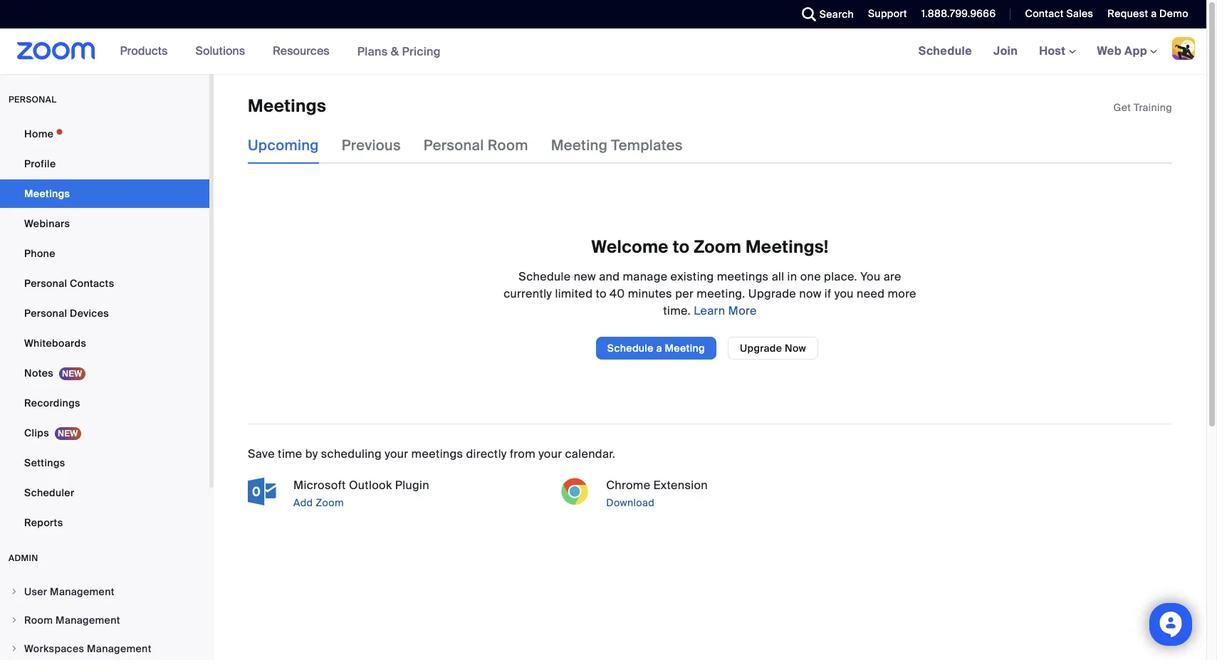 Task type: locate. For each thing, give the bounding box(es) containing it.
personal contacts
[[24, 277, 114, 290]]

request
[[1108, 7, 1149, 20]]

1 horizontal spatial zoom
[[694, 236, 742, 258]]

1 vertical spatial upgrade
[[740, 342, 783, 355]]

your
[[385, 447, 409, 462], [539, 447, 563, 462]]

solutions
[[196, 43, 245, 58]]

a for schedule
[[657, 342, 663, 355]]

2 vertical spatial schedule
[[608, 342, 654, 355]]

meetings!
[[746, 236, 829, 258]]

request a demo link
[[1098, 0, 1207, 29], [1108, 7, 1189, 20]]

1 horizontal spatial meetings
[[717, 269, 769, 284]]

a
[[1152, 7, 1158, 20], [657, 342, 663, 355]]

recordings
[[24, 397, 80, 410]]

schedule
[[919, 43, 973, 58], [519, 269, 571, 284], [608, 342, 654, 355]]

resources
[[273, 43, 330, 58]]

a left demo in the top right of the page
[[1152, 7, 1158, 20]]

demo
[[1160, 7, 1189, 20]]

meetings for existing
[[717, 269, 769, 284]]

web app button
[[1098, 43, 1158, 58]]

0 vertical spatial personal
[[424, 136, 484, 155]]

meetings up webinars
[[24, 187, 70, 200]]

meeting inside button
[[665, 342, 705, 355]]

schedule inside meetings navigation
[[919, 43, 973, 58]]

banner
[[0, 29, 1207, 75]]

zoom up the existing
[[694, 236, 742, 258]]

1.888.799.9666 button up join
[[911, 0, 1000, 29]]

plugin
[[395, 478, 430, 493]]

0 vertical spatial a
[[1152, 7, 1158, 20]]

1 vertical spatial management
[[56, 614, 120, 627]]

0 horizontal spatial zoom
[[316, 497, 344, 509]]

2 right image from the top
[[10, 616, 19, 625]]

learn more link
[[691, 303, 757, 318]]

meeting templates
[[551, 136, 683, 155]]

solutions button
[[196, 29, 252, 74]]

management up 'workspaces management'
[[56, 614, 120, 627]]

0 vertical spatial to
[[673, 236, 690, 258]]

minutes
[[628, 286, 673, 301]]

2 vertical spatial personal
[[24, 307, 67, 320]]

zoom inside microsoft outlook plugin add zoom
[[316, 497, 344, 509]]

management up room management
[[50, 586, 115, 599]]

web
[[1098, 43, 1122, 58]]

upgrade left "now"
[[740, 342, 783, 355]]

schedule inside "schedule new and manage existing meetings all in one place. you are currently limited to 40 minutes per meeting. upgrade now if you need more time."
[[519, 269, 571, 284]]

zoom down the microsoft
[[316, 497, 344, 509]]

search
[[820, 8, 854, 21]]

app
[[1125, 43, 1148, 58]]

if
[[825, 286, 832, 301]]

1 right image from the top
[[10, 588, 19, 596]]

phone link
[[0, 239, 210, 268]]

your right from
[[539, 447, 563, 462]]

place.
[[825, 269, 858, 284]]

meeting left templates
[[551, 136, 608, 155]]

schedule for schedule new and manage existing meetings all in one place. you are currently limited to 40 minutes per meeting. upgrade now if you need more time.
[[519, 269, 571, 284]]

pricing
[[402, 44, 441, 59]]

personal
[[424, 136, 484, 155], [24, 277, 67, 290], [24, 307, 67, 320]]

2 your from the left
[[539, 447, 563, 462]]

2 horizontal spatial schedule
[[919, 43, 973, 58]]

0 horizontal spatial to
[[596, 286, 607, 301]]

right image up right icon
[[10, 616, 19, 625]]

contact sales
[[1026, 7, 1094, 20]]

right image
[[10, 645, 19, 653]]

add
[[294, 497, 313, 509]]

get training link
[[1114, 101, 1173, 114]]

resources button
[[273, 29, 336, 74]]

upgrade down all
[[749, 286, 797, 301]]

0 vertical spatial schedule
[[919, 43, 973, 58]]

workspaces management menu item
[[0, 636, 210, 661]]

web app
[[1098, 43, 1148, 58]]

a down minutes
[[657, 342, 663, 355]]

sales
[[1067, 7, 1094, 20]]

personal
[[9, 94, 57, 105]]

workspaces
[[24, 643, 84, 656]]

1 vertical spatial room
[[24, 614, 53, 627]]

40
[[610, 286, 625, 301]]

1 horizontal spatial room
[[488, 136, 529, 155]]

plans
[[357, 44, 388, 59]]

training
[[1135, 101, 1173, 114]]

0 horizontal spatial meetings
[[24, 187, 70, 200]]

1 vertical spatial meetings
[[24, 187, 70, 200]]

personal inside tabs of meeting tab list
[[424, 136, 484, 155]]

whiteboards link
[[0, 329, 210, 358]]

personal for personal contacts
[[24, 277, 67, 290]]

schedule up currently
[[519, 269, 571, 284]]

1 vertical spatial zoom
[[316, 497, 344, 509]]

to
[[673, 236, 690, 258], [596, 286, 607, 301]]

1 horizontal spatial to
[[673, 236, 690, 258]]

management for workspaces management
[[87, 643, 152, 656]]

now
[[785, 342, 807, 355]]

0 horizontal spatial schedule
[[519, 269, 571, 284]]

right image inside user management menu item
[[10, 588, 19, 596]]

0 horizontal spatial meeting
[[551, 136, 608, 155]]

room management menu item
[[0, 607, 210, 634]]

to left the 40
[[596, 286, 607, 301]]

save
[[248, 447, 275, 462]]

manage
[[623, 269, 668, 284]]

schedule down the 1.888.799.9666
[[919, 43, 973, 58]]

schedule a meeting button
[[596, 337, 717, 360]]

microsoft outlook plugin add zoom
[[294, 478, 430, 509]]

profile picture image
[[1173, 37, 1196, 60]]

meetings
[[248, 95, 326, 117], [24, 187, 70, 200]]

your up the plugin
[[385, 447, 409, 462]]

management down room management menu item
[[87, 643, 152, 656]]

upgrade inside "schedule new and manage existing meetings all in one place. you are currently limited to 40 minutes per meeting. upgrade now if you need more time."
[[749, 286, 797, 301]]

meetings up the plugin
[[412, 447, 463, 462]]

download link
[[604, 494, 860, 512]]

0 vertical spatial meeting
[[551, 136, 608, 155]]

request a demo
[[1108, 7, 1189, 20]]

1 vertical spatial meeting
[[665, 342, 705, 355]]

home
[[24, 128, 54, 140]]

1 vertical spatial to
[[596, 286, 607, 301]]

meetings up meeting.
[[717, 269, 769, 284]]

0 horizontal spatial meetings
[[412, 447, 463, 462]]

meetings up upcoming
[[248, 95, 326, 117]]

in
[[788, 269, 798, 284]]

2 vertical spatial management
[[87, 643, 152, 656]]

clips
[[24, 427, 49, 440]]

1 horizontal spatial your
[[539, 447, 563, 462]]

are
[[884, 269, 902, 284]]

admin menu menu
[[0, 579, 210, 661]]

you
[[835, 286, 854, 301]]

1.888.799.9666
[[922, 7, 997, 20]]

management
[[50, 586, 115, 599], [56, 614, 120, 627], [87, 643, 152, 656]]

products button
[[120, 29, 174, 74]]

0 horizontal spatial your
[[385, 447, 409, 462]]

0 vertical spatial meetings
[[248, 95, 326, 117]]

right image inside room management menu item
[[10, 616, 19, 625]]

meeting.
[[697, 286, 746, 301]]

host button
[[1040, 43, 1076, 58]]

schedule down the 40
[[608, 342, 654, 355]]

1 horizontal spatial schedule
[[608, 342, 654, 355]]

0 vertical spatial zoom
[[694, 236, 742, 258]]

templates
[[612, 136, 683, 155]]

1 vertical spatial right image
[[10, 616, 19, 625]]

0 vertical spatial management
[[50, 586, 115, 599]]

0 horizontal spatial room
[[24, 614, 53, 627]]

now
[[800, 286, 822, 301]]

0 vertical spatial upgrade
[[749, 286, 797, 301]]

to up the existing
[[673, 236, 690, 258]]

devices
[[70, 307, 109, 320]]

0 vertical spatial room
[[488, 136, 529, 155]]

1 horizontal spatial a
[[1152, 7, 1158, 20]]

0 vertical spatial meetings
[[717, 269, 769, 284]]

a inside schedule a meeting button
[[657, 342, 663, 355]]

meetings inside "schedule new and manage existing meetings all in one place. you are currently limited to 40 minutes per meeting. upgrade now if you need more time."
[[717, 269, 769, 284]]

1 vertical spatial personal
[[24, 277, 67, 290]]

right image
[[10, 588, 19, 596], [10, 616, 19, 625]]

microsoft
[[294, 478, 346, 493]]

0 vertical spatial right image
[[10, 588, 19, 596]]

right image left user at the bottom of the page
[[10, 588, 19, 596]]

meetings
[[717, 269, 769, 284], [412, 447, 463, 462]]

room
[[488, 136, 529, 155], [24, 614, 53, 627]]

1 vertical spatial schedule
[[519, 269, 571, 284]]

meeting down time.
[[665, 342, 705, 355]]

products
[[120, 43, 168, 58]]

support link
[[858, 0, 911, 29], [869, 7, 908, 20]]

scheduler
[[24, 487, 74, 500]]

1 horizontal spatial meeting
[[665, 342, 705, 355]]

product information navigation
[[109, 29, 452, 75]]

1 vertical spatial a
[[657, 342, 663, 355]]

1 vertical spatial meetings
[[412, 447, 463, 462]]

plans & pricing
[[357, 44, 441, 59]]

to inside "schedule new and manage existing meetings all in one place. you are currently limited to 40 minutes per meeting. upgrade now if you need more time."
[[596, 286, 607, 301]]

contact sales link
[[1015, 0, 1098, 29], [1026, 7, 1094, 20]]

schedule inside button
[[608, 342, 654, 355]]

upgrade
[[749, 286, 797, 301], [740, 342, 783, 355]]

0 horizontal spatial a
[[657, 342, 663, 355]]

a for request
[[1152, 7, 1158, 20]]

one
[[801, 269, 822, 284]]

time
[[278, 447, 303, 462]]



Task type: vqa. For each thing, say whether or not it's contained in the screenshot.
User photo
no



Task type: describe. For each thing, give the bounding box(es) containing it.
directly
[[466, 447, 507, 462]]

banner containing products
[[0, 29, 1207, 75]]

reports
[[24, 517, 63, 529]]

1 your from the left
[[385, 447, 409, 462]]

user management menu item
[[0, 579, 210, 606]]

get training
[[1114, 101, 1173, 114]]

join
[[994, 43, 1018, 58]]

1.888.799.9666 button up schedule link
[[922, 7, 997, 20]]

by
[[306, 447, 318, 462]]

time.
[[664, 303, 691, 318]]

personal contacts link
[[0, 269, 210, 298]]

user
[[24, 586, 47, 599]]

personal for personal room
[[424, 136, 484, 155]]

notes link
[[0, 359, 210, 388]]

more
[[729, 303, 757, 318]]

home link
[[0, 120, 210, 148]]

management for room management
[[56, 614, 120, 627]]

existing
[[671, 269, 714, 284]]

welcome to zoom meetings!
[[592, 236, 829, 258]]

right image for room management
[[10, 616, 19, 625]]

outlook
[[349, 478, 392, 493]]

room management
[[24, 614, 120, 627]]

user management
[[24, 586, 115, 599]]

personal room
[[424, 136, 529, 155]]

meetings link
[[0, 180, 210, 208]]

phone
[[24, 247, 55, 260]]

meetings navigation
[[908, 29, 1207, 75]]

reports link
[[0, 509, 210, 537]]

schedule for schedule
[[919, 43, 973, 58]]

room inside tabs of meeting tab list
[[488, 136, 529, 155]]

webinars
[[24, 217, 70, 230]]

right image for user management
[[10, 588, 19, 596]]

more
[[888, 286, 917, 301]]

tabs of meeting tab list
[[248, 127, 706, 164]]

1 horizontal spatial meetings
[[248, 95, 326, 117]]

management for user management
[[50, 586, 115, 599]]

new
[[574, 269, 596, 284]]

all
[[772, 269, 785, 284]]

previous
[[342, 136, 401, 155]]

scheduling
[[321, 447, 382, 462]]

webinars link
[[0, 210, 210, 238]]

profile link
[[0, 150, 210, 178]]

schedule new and manage existing meetings all in one place. you are currently limited to 40 minutes per meeting. upgrade now if you need more time.
[[504, 269, 917, 318]]

profile
[[24, 157, 56, 170]]

learn
[[694, 303, 726, 318]]

settings
[[24, 457, 65, 470]]

from
[[510, 447, 536, 462]]

schedule link
[[908, 29, 983, 74]]

add zoom link
[[291, 494, 547, 512]]

personal menu menu
[[0, 120, 210, 539]]

scheduler link
[[0, 479, 210, 507]]

and
[[599, 269, 620, 284]]

chrome extension download
[[607, 478, 708, 509]]

admin
[[9, 553, 38, 564]]

contact
[[1026, 7, 1065, 20]]

contacts
[[70, 277, 114, 290]]

learn more
[[691, 303, 757, 318]]

upgrade now
[[740, 342, 807, 355]]

recordings link
[[0, 389, 210, 418]]

support
[[869, 7, 908, 20]]

welcome
[[592, 236, 669, 258]]

notes
[[24, 367, 53, 380]]

room inside menu item
[[24, 614, 53, 627]]

schedule for schedule a meeting
[[608, 342, 654, 355]]

personal for personal devices
[[24, 307, 67, 320]]

per
[[676, 286, 694, 301]]

schedule a meeting
[[608, 342, 705, 355]]

join link
[[983, 29, 1029, 74]]

chrome
[[607, 478, 651, 493]]

zoom logo image
[[17, 42, 95, 60]]

extension
[[654, 478, 708, 493]]

currently
[[504, 286, 552, 301]]

meeting inside tab list
[[551, 136, 608, 155]]

meetings inside personal menu menu
[[24, 187, 70, 200]]

upgrade now button
[[728, 337, 819, 360]]

&
[[391, 44, 399, 59]]

download
[[607, 497, 655, 509]]

workspaces management
[[24, 643, 152, 656]]

host
[[1040, 43, 1069, 58]]

whiteboards
[[24, 337, 86, 350]]

upgrade inside upgrade now button
[[740, 342, 783, 355]]

need
[[857, 286, 885, 301]]

meetings for your
[[412, 447, 463, 462]]

search button
[[792, 0, 858, 29]]



